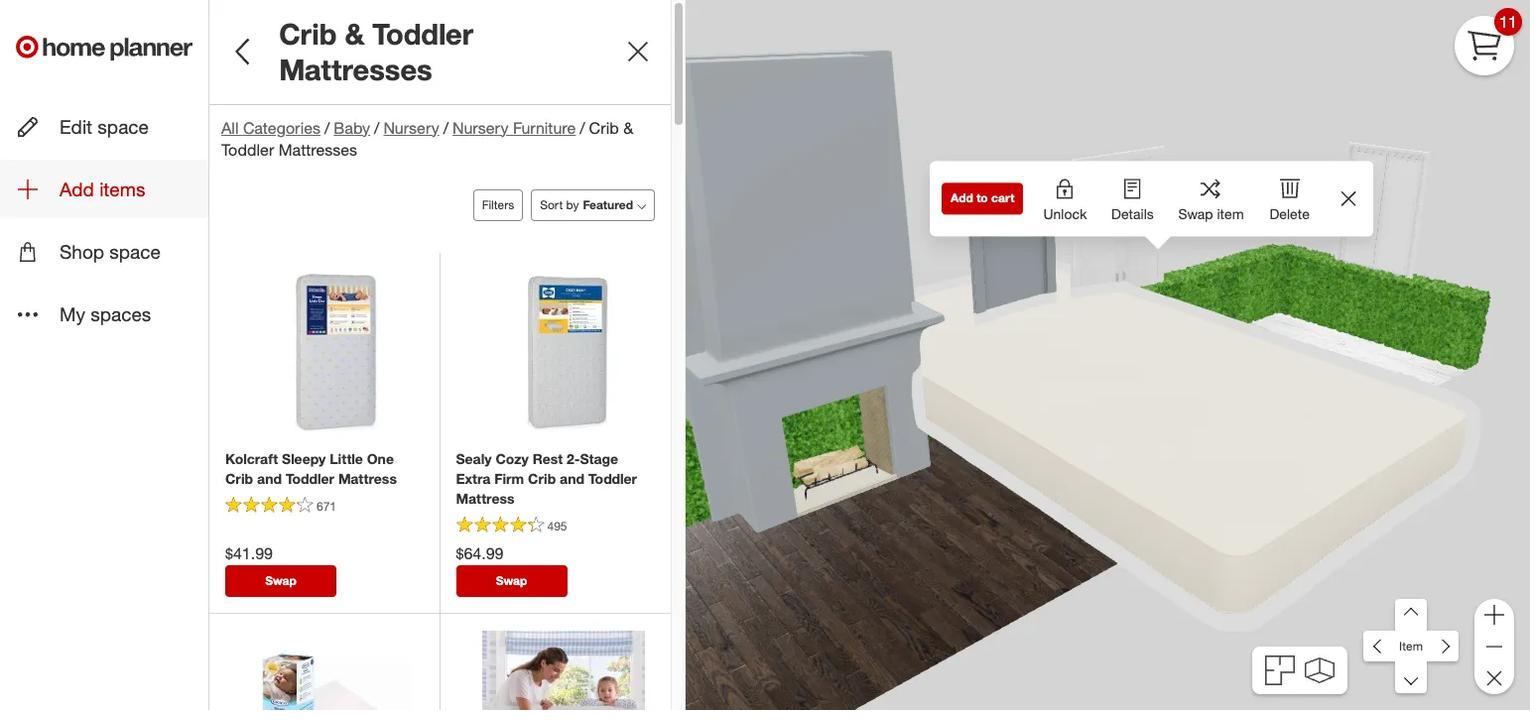 Task type: describe. For each thing, give the bounding box(es) containing it.
unlock
[[1044, 206, 1087, 223]]

crib up categories
[[279, 16, 337, 52]]

1 vertical spatial &
[[624, 118, 634, 138]]

0 vertical spatial crib & toddler mattresses
[[279, 16, 474, 88]]

2 / from the left
[[374, 118, 380, 138]]

all
[[221, 118, 239, 138]]

firm
[[495, 471, 524, 488]]

toddler inside sealy cozy rest 2-stage extra firm crib and toddler mattress
[[589, 471, 637, 488]]

details button
[[1099, 161, 1167, 237]]

kolcraft sleepy little one crib and toddler mattress image
[[251, 270, 414, 433]]

$41.99 swap
[[225, 544, 297, 589]]

1 vertical spatial crib & toddler mattresses
[[221, 118, 634, 160]]

0 vertical spatial mattresses
[[279, 52, 432, 88]]

add to cart button
[[942, 183, 1024, 215]]

item
[[1400, 639, 1424, 654]]

1 / from the left
[[325, 118, 330, 138]]

extra
[[456, 471, 491, 488]]

sealy cozy rest 2-stage extra firm crib and toddler mattress button
[[456, 450, 655, 509]]

edit
[[60, 115, 92, 138]]

toddler up nursery button
[[373, 16, 474, 52]]

crib inside the kolcraft sleepy little one crib and toddler mattress
[[225, 471, 253, 488]]

rest
[[533, 451, 563, 468]]

toddler inside the kolcraft sleepy little one crib and toddler mattress
[[286, 471, 335, 488]]

add items button
[[0, 160, 208, 219]]

and inside sealy cozy rest 2-stage extra firm crib and toddler mattress
[[560, 471, 585, 488]]

1 vertical spatial mattresses
[[279, 140, 357, 160]]

0 horizontal spatial &
[[345, 16, 365, 52]]

my
[[60, 303, 85, 326]]

sealy
[[456, 451, 492, 468]]

filters
[[482, 198, 514, 213]]

and inside the kolcraft sleepy little one crib and toddler mattress
[[257, 471, 282, 488]]

item
[[1218, 206, 1245, 223]]

unlock button
[[1032, 161, 1099, 237]]

spaces
[[91, 303, 151, 326]]

items
[[99, 178, 146, 201]]

all categories button
[[221, 117, 321, 139]]

sealy cozy rest 2-stage extra firm crib and toddler mattress image
[[482, 270, 645, 433]]

delete button
[[1257, 161, 1324, 237]]

toddler down 'all'
[[221, 140, 274, 160]]

mattress inside the kolcraft sleepy little one crib and toddler mattress
[[338, 471, 397, 488]]

edit space
[[60, 115, 149, 138]]

cozy
[[496, 451, 529, 468]]

baby
[[334, 118, 370, 138]]

crib inside sealy cozy rest 2-stage extra firm crib and toddler mattress
[[528, 471, 556, 488]]

little
[[330, 451, 363, 468]]

kolcraft sleepy little one crib and toddler mattress button
[[225, 450, 423, 490]]



Task type: locate. For each thing, give the bounding box(es) containing it.
shop space button
[[0, 223, 208, 281]]

0 horizontal spatial swap button
[[225, 566, 337, 598]]

/ right nursery button
[[444, 118, 449, 138]]

11 button
[[1455, 8, 1523, 75]]

1 swap button from the left
[[225, 566, 337, 598]]

/ right furniture
[[580, 118, 585, 138]]

swap
[[1179, 206, 1214, 223], [265, 574, 297, 589], [496, 574, 528, 589]]

move asset east by 6" image
[[1428, 631, 1459, 663]]

my spaces
[[60, 303, 151, 326]]

swap item button
[[1167, 161, 1257, 237]]

mattress down one
[[338, 471, 397, 488]]

1 horizontal spatial swap
[[496, 574, 528, 589]]

swap down $64.99
[[496, 574, 528, 589]]

1 horizontal spatial nursery
[[453, 118, 509, 138]]

front view button icon image
[[1305, 658, 1335, 684]]

mattress inside sealy cozy rest 2-stage extra firm crib and toddler mattress
[[456, 491, 515, 507]]

0 vertical spatial mattress
[[338, 471, 397, 488]]

edit space button
[[0, 97, 208, 156]]

mattresses down baby button
[[279, 140, 357, 160]]

space right 'edit' at the left top
[[98, 115, 149, 138]]

crib & toddler mattresses
[[279, 16, 474, 88], [221, 118, 634, 160]]

to
[[977, 191, 989, 206]]

nursery button
[[384, 117, 440, 139]]

space right shop at the top left of page
[[110, 241, 161, 263]]

add inside button
[[60, 178, 94, 201]]

&
[[345, 16, 365, 52], [624, 118, 634, 138]]

furniture
[[513, 118, 576, 138]]

495
[[548, 519, 567, 534]]

swap inside $41.99 swap
[[265, 574, 297, 589]]

home planner landing page image
[[16, 16, 193, 79]]

move asset west by 6" image
[[1365, 631, 1396, 663]]

& up featured
[[624, 118, 634, 138]]

add
[[60, 178, 94, 201], [951, 191, 974, 206]]

graco deluxe foam crib and toddler mattress image
[[251, 631, 414, 711]]

my spaces button
[[0, 285, 208, 344]]

move asset south by 6" image
[[1396, 663, 1428, 694]]

/
[[325, 118, 330, 138], [374, 118, 380, 138], [444, 118, 449, 138], [580, 118, 585, 138]]

2 and from the left
[[560, 471, 585, 488]]

crib down kolcraft
[[225, 471, 253, 488]]

/ left baby
[[325, 118, 330, 138]]

delete
[[1270, 206, 1310, 223]]

add left to
[[951, 191, 974, 206]]

1 horizontal spatial add
[[951, 191, 974, 206]]

swap button for $41.99
[[225, 566, 337, 598]]

add inside "button"
[[951, 191, 974, 206]]

toddler
[[373, 16, 474, 52], [221, 140, 274, 160], [286, 471, 335, 488], [589, 471, 637, 488]]

swap button down $41.99
[[225, 566, 337, 598]]

swap inside $64.99 swap
[[496, 574, 528, 589]]

2 nursery from the left
[[453, 118, 509, 138]]

by
[[566, 198, 579, 213]]

1 horizontal spatial mattress
[[456, 491, 515, 507]]

space for shop space
[[110, 241, 161, 263]]

$41.99
[[225, 544, 273, 564]]

one
[[367, 451, 394, 468]]

add for add items
[[60, 178, 94, 201]]

0 vertical spatial &
[[345, 16, 365, 52]]

0 horizontal spatial mattress
[[338, 471, 397, 488]]

nursery furniture button
[[453, 117, 576, 139]]

all categories / baby / nursery / nursery furniture /
[[221, 118, 585, 138]]

cart
[[992, 191, 1015, 206]]

toddler down sleepy
[[286, 471, 335, 488]]

sort
[[540, 198, 563, 213]]

1 horizontal spatial and
[[560, 471, 585, 488]]

& up baby
[[345, 16, 365, 52]]

details
[[1112, 206, 1154, 223]]

0 horizontal spatial add
[[60, 178, 94, 201]]

4 / from the left
[[580, 118, 585, 138]]

1 nursery from the left
[[384, 118, 440, 138]]

3 / from the left
[[444, 118, 449, 138]]

0 horizontal spatial swap
[[265, 574, 297, 589]]

0 vertical spatial space
[[98, 115, 149, 138]]

crib down rest
[[528, 471, 556, 488]]

mattresses
[[279, 52, 432, 88], [279, 140, 357, 160]]

kolcraft
[[225, 451, 278, 468]]

0 horizontal spatial and
[[257, 471, 282, 488]]

toddler down stage
[[589, 471, 637, 488]]

nursery left furniture
[[453, 118, 509, 138]]

/ right baby
[[374, 118, 380, 138]]

1 horizontal spatial swap button
[[456, 566, 567, 598]]

nursery
[[384, 118, 440, 138], [453, 118, 509, 138]]

categories
[[243, 118, 321, 138]]

$64.99 swap
[[456, 544, 528, 589]]

swap left item
[[1179, 206, 1214, 223]]

space
[[98, 115, 149, 138], [110, 241, 161, 263]]

crib right furniture
[[589, 118, 619, 138]]

featured
[[583, 198, 633, 213]]

space for edit space
[[98, 115, 149, 138]]

sort by featured
[[540, 198, 633, 213]]

1 and from the left
[[257, 471, 282, 488]]

and down kolcraft
[[257, 471, 282, 488]]

sealy cozy rest 2-stage extra firm crib and toddler mattress
[[456, 451, 637, 507]]

2 horizontal spatial swap
[[1179, 206, 1214, 223]]

add items
[[60, 178, 146, 201]]

2-
[[567, 451, 580, 468]]

and
[[257, 471, 282, 488], [560, 471, 585, 488]]

serta perfect embrace crib and toddler mattress image
[[482, 631, 645, 711]]

swap button
[[225, 566, 337, 598], [456, 566, 567, 598]]

swap inside swap item button
[[1179, 206, 1214, 223]]

11
[[1500, 11, 1518, 31]]

sleepy
[[282, 451, 326, 468]]

shop space
[[60, 241, 161, 263]]

1 vertical spatial mattress
[[456, 491, 515, 507]]

nursery right baby
[[384, 118, 440, 138]]

top view button icon image
[[1266, 656, 1296, 686]]

$64.99
[[456, 544, 504, 564]]

and down 2-
[[560, 471, 585, 488]]

baby button
[[334, 117, 370, 139]]

mattress down extra
[[456, 491, 515, 507]]

crib
[[279, 16, 337, 52], [589, 118, 619, 138], [225, 471, 253, 488], [528, 471, 556, 488]]

add left items
[[60, 178, 94, 201]]

add to cart
[[951, 191, 1015, 206]]

1 horizontal spatial &
[[624, 118, 634, 138]]

add for add to cart
[[951, 191, 974, 206]]

mattress
[[338, 471, 397, 488], [456, 491, 515, 507]]

671
[[317, 499, 337, 514]]

swap for $64.99
[[496, 574, 528, 589]]

shop
[[60, 241, 104, 263]]

0 horizontal spatial nursery
[[384, 118, 440, 138]]

filters button
[[473, 190, 523, 222]]

move asset north by 6" image
[[1396, 600, 1428, 631]]

mattresses up baby
[[279, 52, 432, 88]]

swap button down $64.99
[[456, 566, 567, 598]]

swap button for $64.99
[[456, 566, 567, 598]]

1 vertical spatial space
[[110, 241, 161, 263]]

swap for $41.99
[[265, 574, 297, 589]]

stage
[[580, 451, 619, 468]]

swap item
[[1179, 206, 1245, 223]]

2 swap button from the left
[[456, 566, 567, 598]]

kolcraft sleepy little one crib and toddler mattress
[[225, 451, 397, 488]]

swap down $41.99
[[265, 574, 297, 589]]



Task type: vqa. For each thing, say whether or not it's contained in the screenshot.
FILTERS
yes



